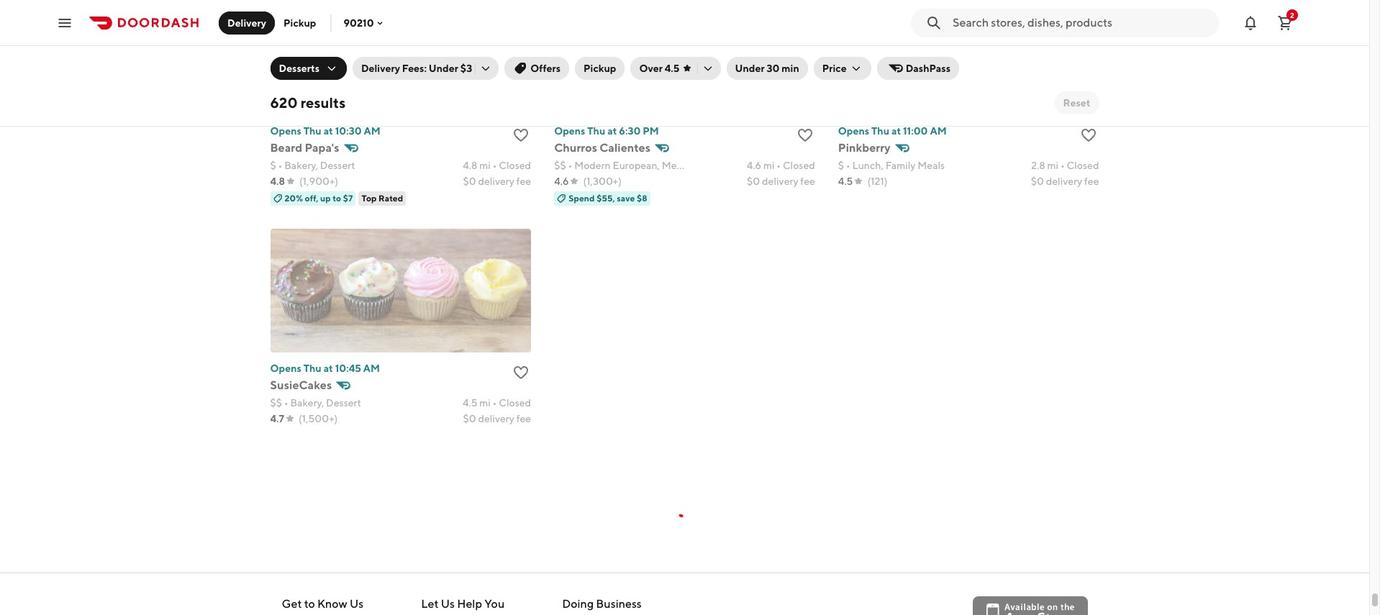 Task type: locate. For each thing, give the bounding box(es) containing it.
to left $7
[[333, 193, 341, 203]]

(121)
[[868, 175, 888, 187]]

$​0
[[463, 175, 476, 187], [747, 175, 760, 187], [1031, 175, 1044, 187], [463, 413, 476, 424]]

fee for pinkberry
[[1085, 175, 1100, 187]]

4.5 inside button
[[665, 63, 680, 74]]

fee for susiecakes
[[517, 413, 531, 424]]

closed
[[499, 160, 531, 171], [783, 160, 816, 171], [1067, 160, 1100, 171], [499, 397, 531, 409]]

2 $ from the left
[[839, 160, 844, 171]]

1 vertical spatial 4.6
[[554, 175, 569, 187]]

1 horizontal spatial us
[[441, 597, 455, 611]]

$​0 delivery fee for pinkberry
[[1031, 175, 1100, 187]]

am right 10:30
[[364, 125, 381, 137]]

click to add this store to your saved list image
[[797, 126, 814, 144], [1081, 126, 1098, 144]]

0 horizontal spatial 4.5
[[463, 397, 478, 409]]

fee down 2.8 mi • closed
[[1085, 175, 1100, 187]]

$ down beard
[[270, 160, 276, 171]]

am right 11:00
[[930, 125, 947, 137]]

closed for beard papa's
[[499, 160, 531, 171]]

0 horizontal spatial us
[[350, 597, 364, 611]]

at
[[324, 125, 333, 137], [608, 125, 617, 137], [892, 125, 901, 137], [324, 363, 333, 374]]

opens
[[270, 125, 302, 137], [554, 125, 586, 137], [839, 125, 870, 137], [270, 363, 302, 374]]

1 horizontal spatial 4.5
[[665, 63, 680, 74]]

1 vertical spatial delivery
[[361, 63, 400, 74]]

4.7
[[270, 413, 284, 424]]

thu for susiecakes
[[304, 363, 322, 374]]

$​0 delivery fee for susiecakes
[[463, 413, 531, 424]]

1 vertical spatial 4.8
[[270, 175, 285, 187]]

under left $3
[[429, 63, 459, 74]]

thu up pinkberry
[[872, 125, 890, 137]]

1 horizontal spatial 4.8
[[463, 160, 478, 171]]

1 vertical spatial pickup
[[584, 63, 617, 74]]

dashpass
[[906, 63, 951, 74]]

dessert down papa's
[[320, 160, 355, 171]]

0 vertical spatial 4.8
[[463, 160, 478, 171]]

opens up susiecakes
[[270, 363, 302, 374]]

delivery for delivery fees: under $3
[[361, 63, 400, 74]]

$​0 delivery fee down 4.5 mi • closed
[[463, 413, 531, 424]]

$​0 delivery fee
[[463, 175, 531, 187], [747, 175, 816, 187], [1031, 175, 1100, 187], [463, 413, 531, 424]]

0 horizontal spatial $
[[270, 160, 276, 171]]

meals
[[918, 160, 945, 171]]

delivery for pinkberry
[[1046, 175, 1083, 187]]

at for susiecakes
[[324, 363, 333, 374]]

0 vertical spatial $$
[[554, 160, 566, 171]]

pickup button
[[275, 11, 325, 34], [575, 57, 625, 80]]

$7
[[343, 193, 353, 203]]

$​0 delivery fee down '4.6 mi • closed'
[[747, 175, 816, 187]]

at left the 10:45
[[324, 363, 333, 374]]

1 horizontal spatial 4.6
[[747, 160, 762, 171]]

mi for susiecakes
[[480, 397, 491, 409]]

click to add this store to your saved list image for pinkberry
[[1081, 126, 1098, 144]]

$​0 for pinkberry
[[1031, 175, 1044, 187]]

2 under from the left
[[735, 63, 765, 74]]

thu up churros calientes
[[588, 125, 606, 137]]

at left 6:30
[[608, 125, 617, 137]]

price button
[[814, 57, 872, 80]]

bakery, down beard papa's
[[285, 160, 318, 171]]

0 vertical spatial bakery,
[[285, 160, 318, 171]]

0 horizontal spatial 4.8
[[270, 175, 285, 187]]

pickup button up desserts
[[275, 11, 325, 34]]

2 vertical spatial 4.5
[[463, 397, 478, 409]]

us right know
[[350, 597, 364, 611]]

0 horizontal spatial to
[[304, 597, 315, 611]]

$ left lunch,
[[839, 160, 844, 171]]

1 vertical spatial 4.5
[[839, 175, 853, 187]]

delivery inside button
[[227, 17, 266, 28]]

delivery
[[478, 175, 515, 187], [762, 175, 799, 187], [1046, 175, 1083, 187], [478, 413, 515, 424]]

over 4.5 button
[[631, 57, 721, 80]]

4.6
[[747, 160, 762, 171], [554, 175, 569, 187]]

$​0 down '4.6 mi • closed'
[[747, 175, 760, 187]]

mexican
[[662, 160, 701, 171]]

opens up pinkberry
[[839, 125, 870, 137]]

0 horizontal spatial 4.6
[[554, 175, 569, 187]]

opens up beard
[[270, 125, 302, 137]]

bakery,
[[285, 160, 318, 171], [290, 397, 324, 409]]

thu for churros calientes
[[588, 125, 606, 137]]

0 horizontal spatial click to add this store to your saved list image
[[797, 126, 814, 144]]

1 click to add this store to your saved list image from the top
[[513, 126, 530, 144]]

business
[[596, 597, 642, 611]]

fee down the 4.8 mi • closed
[[517, 175, 531, 187]]

spend
[[569, 193, 595, 203]]

1 horizontal spatial $$
[[554, 160, 566, 171]]

$​0 down 4.5 mi • closed
[[463, 413, 476, 424]]

1 horizontal spatial pickup button
[[575, 57, 625, 80]]

delivery down '4.6 mi • closed'
[[762, 175, 799, 187]]

1 vertical spatial dessert
[[326, 397, 361, 409]]

fees:
[[402, 63, 427, 74]]

delivery down 4.5 mi • closed
[[478, 413, 515, 424]]

$$ up 4.7 on the left bottom of page
[[270, 397, 282, 409]]

4.8 for 4.8
[[270, 175, 285, 187]]

6:30
[[619, 125, 641, 137]]

closed for pinkberry
[[1067, 160, 1100, 171]]

pickup left over
[[584, 63, 617, 74]]

dessert
[[320, 160, 355, 171], [326, 397, 361, 409]]

am
[[364, 125, 381, 137], [930, 125, 947, 137], [363, 363, 380, 374]]

beard papa's
[[270, 141, 339, 155]]

click to add this store to your saved list image up '4.6 mi • closed'
[[797, 126, 814, 144]]

1 vertical spatial bakery,
[[290, 397, 324, 409]]

0 vertical spatial 4.5
[[665, 63, 680, 74]]

you
[[485, 597, 505, 611]]

fee down '4.6 mi • closed'
[[801, 175, 816, 187]]

churros calientes
[[554, 141, 651, 155]]

0 horizontal spatial delivery
[[227, 17, 266, 28]]

1 click to add this store to your saved list image from the left
[[797, 126, 814, 144]]

4.5 for 4.5 mi • closed
[[463, 397, 478, 409]]

fee for beard papa's
[[517, 175, 531, 187]]

2 click to add this store to your saved list image from the left
[[1081, 126, 1098, 144]]

fee
[[517, 175, 531, 187], [801, 175, 816, 187], [1085, 175, 1100, 187], [517, 413, 531, 424]]

bakery, down susiecakes
[[290, 397, 324, 409]]

4.6 for 4.6
[[554, 175, 569, 187]]

$$
[[554, 160, 566, 171], [270, 397, 282, 409]]

top
[[362, 193, 377, 203]]

us right let
[[441, 597, 455, 611]]

$​0 down '2.8'
[[1031, 175, 1044, 187]]

$​0 for beard papa's
[[463, 175, 476, 187]]

1 horizontal spatial to
[[333, 193, 341, 203]]

delivery down 2.8 mi • closed
[[1046, 175, 1083, 187]]

4.6 mi • closed
[[747, 160, 816, 171]]

opens for beard papa's
[[270, 125, 302, 137]]

click to add this store to your saved list image down reset
[[1081, 126, 1098, 144]]

$ • lunch, family meals
[[839, 160, 945, 171]]

at left 11:00
[[892, 125, 901, 137]]

0 vertical spatial 4.6
[[747, 160, 762, 171]]

$​0 delivery fee down the 4.8 mi • closed
[[463, 175, 531, 187]]

under
[[429, 63, 459, 74], [735, 63, 765, 74]]

4.8 for 4.8 mi • closed
[[463, 160, 478, 171]]

delivery for churros calientes
[[762, 175, 799, 187]]

pickup
[[284, 17, 316, 28], [584, 63, 617, 74]]

to
[[333, 193, 341, 203], [304, 597, 315, 611]]

0 vertical spatial pickup
[[284, 17, 316, 28]]

offers
[[531, 63, 561, 74]]

to right get
[[304, 597, 315, 611]]

closed for churros calientes
[[783, 160, 816, 171]]

dessert for susiecakes
[[326, 397, 361, 409]]

thu up beard papa's
[[304, 125, 322, 137]]

lunch,
[[853, 160, 884, 171]]

click to add this store to your saved list image up the 4.8 mi • closed
[[513, 126, 530, 144]]

dessert up (1,500+)
[[326, 397, 361, 409]]

(1,900+)
[[300, 175, 338, 187]]

$​0 down the 4.8 mi • closed
[[463, 175, 476, 187]]

mi
[[480, 160, 491, 171], [764, 160, 775, 171], [1048, 160, 1059, 171], [480, 397, 491, 409]]

2 horizontal spatial 4.5
[[839, 175, 853, 187]]

over 4.5
[[640, 63, 680, 74]]

4.8
[[463, 160, 478, 171], [270, 175, 285, 187]]

$ for pinkberry
[[839, 160, 844, 171]]

(1,300+)
[[583, 175, 622, 187]]

am for susiecakes
[[363, 363, 380, 374]]

am right the 10:45
[[363, 363, 380, 374]]

Store search: begin typing to search for stores available on DoorDash text field
[[953, 15, 1211, 31]]

mi for beard papa's
[[480, 160, 491, 171]]

click to add this store to your saved list image
[[513, 126, 530, 144], [513, 364, 530, 381]]

0 vertical spatial delivery
[[227, 17, 266, 28]]

0 horizontal spatial $$
[[270, 397, 282, 409]]

pickup up desserts
[[284, 17, 316, 28]]

opens for churros calientes
[[554, 125, 586, 137]]

0 horizontal spatial under
[[429, 63, 459, 74]]

1 horizontal spatial click to add this store to your saved list image
[[1081, 126, 1098, 144]]

10:45
[[335, 363, 361, 374]]

0 vertical spatial click to add this store to your saved list image
[[513, 126, 530, 144]]

delivery down the 4.8 mi • closed
[[478, 175, 515, 187]]

$​0 delivery fee down 2.8 mi • closed
[[1031, 175, 1100, 187]]

0 horizontal spatial pickup
[[284, 17, 316, 28]]

$​0 delivery fee for beard papa's
[[463, 175, 531, 187]]

10:30
[[335, 125, 362, 137]]

click to add this store to your saved list image up 4.5 mi • closed
[[513, 364, 530, 381]]

1 $ from the left
[[270, 160, 276, 171]]

$$ down churros
[[554, 160, 566, 171]]

1 horizontal spatial pickup
[[584, 63, 617, 74]]

620
[[270, 94, 298, 111]]

delivery
[[227, 17, 266, 28], [361, 63, 400, 74]]

$​0 for susiecakes
[[463, 413, 476, 424]]

at up papa's
[[324, 125, 333, 137]]

•
[[278, 160, 283, 171], [493, 160, 497, 171], [568, 160, 573, 171], [777, 160, 781, 171], [846, 160, 851, 171], [1061, 160, 1065, 171], [284, 397, 288, 409], [493, 397, 497, 409]]

help
[[457, 597, 482, 611]]

1 horizontal spatial $
[[839, 160, 844, 171]]

1 vertical spatial $$
[[270, 397, 282, 409]]

offers button
[[505, 57, 569, 80]]

under left 30
[[735, 63, 765, 74]]

(1,500+)
[[299, 413, 338, 424]]

1 horizontal spatial delivery
[[361, 63, 400, 74]]

4.5 for 4.5
[[839, 175, 853, 187]]

1 vertical spatial pickup button
[[575, 57, 625, 80]]

0 vertical spatial pickup button
[[275, 11, 325, 34]]

churros
[[554, 141, 598, 155]]

thu up susiecakes
[[304, 363, 322, 374]]

1 vertical spatial click to add this store to your saved list image
[[513, 364, 530, 381]]

2 click to add this store to your saved list image from the top
[[513, 364, 530, 381]]

1 horizontal spatial under
[[735, 63, 765, 74]]

20% off, up to $7
[[285, 193, 353, 203]]

4.5
[[665, 63, 680, 74], [839, 175, 853, 187], [463, 397, 478, 409]]

opens for pinkberry
[[839, 125, 870, 137]]

pickup button left over
[[575, 57, 625, 80]]

fee down 4.5 mi • closed
[[517, 413, 531, 424]]

$3
[[461, 63, 472, 74]]

click to add this store to your saved list image for churros calientes
[[797, 126, 814, 144]]

rated
[[379, 193, 403, 203]]

0 vertical spatial dessert
[[320, 160, 355, 171]]

opens up churros
[[554, 125, 586, 137]]



Task type: describe. For each thing, give the bounding box(es) containing it.
calientes
[[600, 141, 651, 155]]

at for pinkberry
[[892, 125, 901, 137]]

notification bell image
[[1243, 14, 1260, 31]]

11:00
[[903, 125, 928, 137]]

up
[[320, 193, 331, 203]]

1 vertical spatial to
[[304, 597, 315, 611]]

am for pinkberry
[[930, 125, 947, 137]]

90210 button
[[344, 17, 386, 28]]

pm
[[643, 125, 659, 137]]

fee for churros calientes
[[801, 175, 816, 187]]

$55,
[[597, 193, 615, 203]]

delivery for delivery
[[227, 17, 266, 28]]

min
[[782, 63, 800, 74]]

bakery, for beard papa's
[[285, 160, 318, 171]]

at for churros calientes
[[608, 125, 617, 137]]

dessert for beard papa's
[[320, 160, 355, 171]]

20%
[[285, 193, 303, 203]]

doing
[[562, 597, 594, 611]]

know
[[317, 597, 348, 611]]

doing business
[[562, 597, 642, 611]]

4.5 mi • closed
[[463, 397, 531, 409]]

pickup for leftmost "pickup" button
[[284, 17, 316, 28]]

$​0 for churros calientes
[[747, 175, 760, 187]]

beard
[[270, 141, 302, 155]]

$8
[[637, 193, 648, 203]]

3 items, open order cart image
[[1277, 14, 1294, 31]]

get
[[282, 597, 302, 611]]

let us help you
[[421, 597, 505, 611]]

4.8 mi • closed
[[463, 160, 531, 171]]

price
[[823, 63, 847, 74]]

dashpass button
[[877, 57, 960, 80]]

save
[[617, 193, 635, 203]]

opens for susiecakes
[[270, 363, 302, 374]]

opens thu at 6:30 pm
[[554, 125, 659, 137]]

90210
[[344, 17, 374, 28]]

european,
[[613, 160, 660, 171]]

at for beard papa's
[[324, 125, 333, 137]]

off,
[[305, 193, 318, 203]]

top rated
[[362, 193, 403, 203]]

pickup for the bottommost "pickup" button
[[584, 63, 617, 74]]

desserts button
[[270, 57, 347, 80]]

click to add this store to your saved list image for beard papa's
[[513, 126, 530, 144]]

click to add this store to your saved list image for susiecakes
[[513, 364, 530, 381]]

delivery for susiecakes
[[478, 413, 515, 424]]

family
[[886, 160, 916, 171]]

reset
[[1064, 97, 1091, 109]]

reset button
[[1055, 91, 1100, 114]]

under inside button
[[735, 63, 765, 74]]

under 30 min
[[735, 63, 800, 74]]

under 30 min button
[[727, 57, 808, 80]]

mi for pinkberry
[[1048, 160, 1059, 171]]

0 vertical spatial to
[[333, 193, 341, 203]]

thu for pinkberry
[[872, 125, 890, 137]]

0 horizontal spatial pickup button
[[275, 11, 325, 34]]

closed for susiecakes
[[499, 397, 531, 409]]

over
[[640, 63, 663, 74]]

mi for churros calientes
[[764, 160, 775, 171]]

opens thu at 10:30 am
[[270, 125, 381, 137]]

2.8
[[1032, 160, 1046, 171]]

results
[[301, 94, 346, 111]]

2.8 mi • closed
[[1032, 160, 1100, 171]]

modern
[[575, 160, 611, 171]]

open menu image
[[56, 14, 73, 31]]

desserts
[[279, 63, 320, 74]]

$$ • modern european, mexican
[[554, 160, 701, 171]]

30
[[767, 63, 780, 74]]

$$ • bakery, dessert
[[270, 397, 361, 409]]

1 us from the left
[[350, 597, 364, 611]]

620 results
[[270, 94, 346, 111]]

delivery button
[[219, 11, 275, 34]]

$​0 delivery fee for churros calientes
[[747, 175, 816, 187]]

opens thu at 11:00 am
[[839, 125, 947, 137]]

$ for beard papa's
[[270, 160, 276, 171]]

bakery, for susiecakes
[[290, 397, 324, 409]]

am for beard papa's
[[364, 125, 381, 137]]

get to know us
[[282, 597, 364, 611]]

susiecakes
[[270, 378, 332, 392]]

let
[[421, 597, 439, 611]]

2 us from the left
[[441, 597, 455, 611]]

thu for beard papa's
[[304, 125, 322, 137]]

opens thu at 10:45 am
[[270, 363, 380, 374]]

$ • bakery, dessert
[[270, 160, 355, 171]]

pinkberry
[[839, 141, 891, 155]]

delivery fees: under $3
[[361, 63, 472, 74]]

$$ for churros calientes
[[554, 160, 566, 171]]

$$ for susiecakes
[[270, 397, 282, 409]]

4.6 for 4.6 mi • closed
[[747, 160, 762, 171]]

2 button
[[1271, 8, 1300, 37]]

1 under from the left
[[429, 63, 459, 74]]

delivery for beard papa's
[[478, 175, 515, 187]]

2
[[1291, 10, 1295, 19]]

papa's
[[305, 141, 339, 155]]

spend $55, save $8
[[569, 193, 648, 203]]



Task type: vqa. For each thing, say whether or not it's contained in the screenshot.
3.2 mi • 43 min
no



